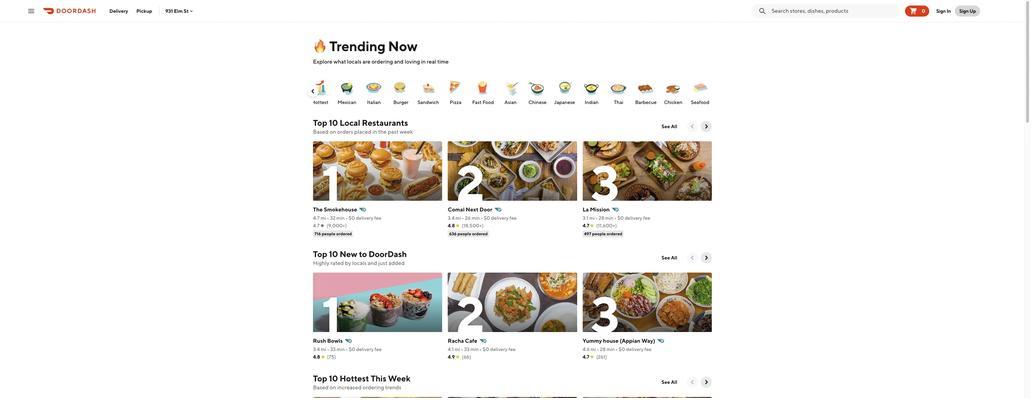 Task type: locate. For each thing, give the bounding box(es) containing it.
1 vertical spatial top
[[313, 250, 327, 259]]

thai
[[614, 100, 623, 105]]

3 top from the top
[[313, 374, 327, 384]]

on inside top 10 local restaurants based on orders placed in the past week
[[330, 129, 336, 135]]

1 horizontal spatial 33
[[464, 347, 470, 353]]

sign up
[[959, 8, 976, 14]]

delivery
[[109, 8, 128, 14]]

ordering right 'are'
[[372, 59, 393, 65]]

top left local
[[313, 118, 327, 128]]

0 vertical spatial 4.8
[[448, 223, 455, 229]]

2 10 from the top
[[329, 250, 338, 259]]

1 horizontal spatial hottest
[[340, 374, 369, 384]]

(75)
[[327, 355, 336, 360]]

1 horizontal spatial ordered
[[472, 232, 488, 237]]

min for cafe
[[471, 347, 479, 353]]

0 vertical spatial previous button of carousel image
[[689, 123, 696, 130]]

3 people from the left
[[592, 232, 606, 237]]

1 based from the top
[[313, 129, 329, 135]]

2 vertical spatial top
[[313, 374, 327, 384]]

3 for top 10 local restaurants
[[591, 154, 619, 213]]

4.8 up 636
[[448, 223, 455, 229]]

people right 636
[[458, 232, 471, 237]]

see for top 10 local restaurants
[[662, 124, 670, 129]]

0 vertical spatial in
[[421, 59, 426, 65]]

delivery for yummy house (appian way)
[[626, 347, 644, 353]]

636 people ordered
[[449, 232, 488, 237]]

based inside top 10 hottest this week based on increased ordering trends
[[313, 385, 329, 392]]

mi right 3.1
[[589, 216, 595, 221]]

0 vertical spatial see
[[662, 124, 670, 129]]

28 for top 10 local restaurants
[[599, 216, 604, 221]]

10 up increased
[[329, 374, 338, 384]]

people down (11,600+)
[[592, 232, 606, 237]]

3 ordered from the left
[[607, 232, 622, 237]]

on left increased
[[330, 385, 336, 392]]

see for top 10 hottest this week
[[662, 380, 670, 386]]

st
[[184, 8, 189, 14]]

3 next button of carousel image from the top
[[703, 379, 710, 386]]

2 next button of carousel image from the top
[[703, 255, 710, 262]]

mi down comal
[[456, 216, 461, 221]]

based
[[313, 129, 329, 135], [313, 385, 329, 392]]

3.4 down rush
[[313, 347, 320, 353]]

$​0
[[349, 216, 355, 221], [484, 216, 490, 221], [617, 216, 624, 221], [349, 347, 355, 353], [483, 347, 489, 353], [619, 347, 625, 353]]

$​0 for cafe
[[483, 347, 489, 353]]

previous button of carousel image
[[689, 123, 696, 130], [689, 255, 696, 262], [689, 379, 696, 386]]

4.7
[[313, 216, 320, 221], [313, 223, 320, 229], [583, 223, 589, 229], [583, 355, 589, 360]]

0 vertical spatial based
[[313, 129, 329, 135]]

the smokehouse
[[313, 207, 357, 213]]

hottest
[[312, 100, 328, 105], [340, 374, 369, 384]]

top
[[313, 118, 327, 128], [313, 250, 327, 259], [313, 374, 327, 384]]

cafe
[[465, 338, 477, 345]]

1 horizontal spatial 4.8
[[448, 223, 455, 229]]

1 vertical spatial 28
[[600, 347, 606, 353]]

0 vertical spatial all
[[671, 124, 677, 129]]

rush bowls
[[313, 338, 343, 345]]

4.7 up 716
[[313, 223, 320, 229]]

2 vertical spatial see all button
[[657, 377, 681, 388]]

min up (11,600+)
[[605, 216, 613, 221]]

3.4
[[448, 216, 455, 221], [313, 347, 320, 353]]

hottest up increased
[[340, 374, 369, 384]]

28 down the mission on the bottom of the page
[[599, 216, 604, 221]]

0 vertical spatial 2
[[456, 154, 484, 213]]

10 inside top 10 hottest this week based on increased ordering trends
[[329, 374, 338, 384]]

0 horizontal spatial people
[[322, 232, 335, 237]]

3 previous button of carousel image from the top
[[689, 379, 696, 386]]

0 horizontal spatial 3.4
[[313, 347, 320, 353]]

$​0 for house
[[619, 347, 625, 353]]

1 vertical spatial 4.8
[[313, 355, 320, 360]]

mi right '4.6'
[[591, 347, 596, 353]]

1 on from the top
[[330, 129, 336, 135]]

1 33 from the left
[[330, 347, 336, 353]]

1 see all from the top
[[662, 124, 677, 129]]

people right 716
[[322, 232, 335, 237]]

house
[[603, 338, 619, 345]]

1 2 from the top
[[456, 154, 484, 213]]

33 up the (66)
[[464, 347, 470, 353]]

0 horizontal spatial 4.8
[[313, 355, 320, 360]]

33 for 1
[[330, 347, 336, 353]]

2 based from the top
[[313, 385, 329, 392]]

sign in link
[[932, 4, 955, 18]]

ordered down (18,500+)
[[472, 232, 488, 237]]

japanese
[[554, 100, 575, 105]]

in
[[421, 59, 426, 65], [372, 129, 377, 135]]

based left increased
[[313, 385, 329, 392]]

1 see from the top
[[662, 124, 670, 129]]

3.4 down comal
[[448, 216, 455, 221]]

2
[[456, 154, 484, 213], [456, 285, 484, 344]]

see all button for top 10 hottest this week
[[657, 377, 681, 388]]

497 people ordered
[[584, 232, 622, 237]]

0 vertical spatial on
[[330, 129, 336, 135]]

4.8
[[448, 223, 455, 229], [313, 355, 320, 360]]

4.8 for 2
[[448, 223, 455, 229]]

0 vertical spatial next button of carousel image
[[703, 123, 710, 130]]

931 elm st
[[165, 8, 189, 14]]

1 vertical spatial see all button
[[657, 253, 681, 264]]

min
[[336, 216, 345, 221], [472, 216, 480, 221], [605, 216, 613, 221], [337, 347, 345, 353], [471, 347, 479, 353], [607, 347, 615, 353]]

top inside top 10 new to doordash highly rated by locals and just added
[[313, 250, 327, 259]]

2 vertical spatial next button of carousel image
[[703, 379, 710, 386]]

added
[[388, 260, 405, 267]]

1 vertical spatial 3.4
[[313, 347, 320, 353]]

1 for local
[[321, 154, 340, 213]]

door
[[480, 207, 492, 213]]

barbecue
[[635, 100, 657, 105]]

931
[[165, 8, 173, 14]]

see all for top 10 local restaurants
[[662, 124, 677, 129]]

1 all from the top
[[671, 124, 677, 129]]

mi down rush
[[321, 347, 326, 353]]

1
[[321, 154, 340, 213], [321, 285, 340, 344]]

top inside top 10 local restaurants based on orders placed in the past week
[[313, 118, 327, 128]]

ordering down this
[[363, 385, 384, 392]]

and left just at the left bottom
[[368, 260, 377, 267]]

min down cafe
[[471, 347, 479, 353]]

see all button for top 10 new to doordash
[[657, 253, 681, 264]]

1 people from the left
[[322, 232, 335, 237]]

see all button for top 10 local restaurants
[[657, 121, 681, 132]]

0 vertical spatial 28
[[599, 216, 604, 221]]

0 horizontal spatial in
[[372, 129, 377, 135]]

10 up rated
[[329, 250, 338, 259]]

1 vertical spatial 1
[[321, 285, 340, 344]]

1 see all button from the top
[[657, 121, 681, 132]]

2 see all from the top
[[662, 256, 677, 261]]

people for 3
[[592, 232, 606, 237]]

ordered for 2
[[472, 232, 488, 237]]

3
[[591, 154, 619, 213], [591, 285, 619, 344]]

1 vertical spatial ordering
[[363, 385, 384, 392]]

1 vertical spatial in
[[372, 129, 377, 135]]

1 1 from the top
[[321, 154, 340, 213]]

2 vertical spatial previous button of carousel image
[[689, 379, 696, 386]]

$​0 for bowls
[[349, 347, 355, 353]]

32
[[330, 216, 335, 221]]

4.7 for the smokehouse
[[313, 223, 320, 229]]

4.7 down '4.6'
[[583, 355, 589, 360]]

ordered down (9,000+)
[[336, 232, 352, 237]]

1 vertical spatial see all
[[662, 256, 677, 261]]

locals
[[347, 59, 361, 65], [352, 260, 367, 267]]

0 vertical spatial see all button
[[657, 121, 681, 132]]

locals down to
[[352, 260, 367, 267]]

3 see from the top
[[662, 380, 670, 386]]

3 for top 10 new to doordash
[[591, 285, 619, 344]]

2 see from the top
[[662, 256, 670, 261]]

based left orders at left
[[313, 129, 329, 135]]

4.1
[[448, 347, 454, 353]]

asian
[[504, 100, 517, 105]]

2 on from the top
[[330, 385, 336, 392]]

1 10 from the top
[[329, 118, 338, 128]]

1 vertical spatial previous button of carousel image
[[689, 255, 696, 262]]

time
[[437, 59, 449, 65]]

2 top from the top
[[313, 250, 327, 259]]

next
[[466, 207, 478, 213]]

see all
[[662, 124, 677, 129], [662, 256, 677, 261], [662, 380, 677, 386]]

10 inside top 10 new to doordash highly rated by locals and just added
[[329, 250, 338, 259]]

2 vertical spatial 10
[[329, 374, 338, 384]]

2 33 from the left
[[464, 347, 470, 353]]

week
[[388, 374, 410, 384]]

min for house
[[607, 347, 615, 353]]

sign
[[936, 8, 946, 14], [959, 8, 969, 14]]

10 for new
[[329, 250, 338, 259]]

0 horizontal spatial 33
[[330, 347, 336, 353]]

the
[[378, 129, 387, 135]]

in left the 'real'
[[421, 59, 426, 65]]

1 vertical spatial 2
[[456, 285, 484, 344]]

top inside top 10 hottest this week based on increased ordering trends
[[313, 374, 327, 384]]

see all button
[[657, 121, 681, 132], [657, 253, 681, 264], [657, 377, 681, 388]]

top for top 10 local restaurants
[[313, 118, 327, 128]]

3 see all button from the top
[[657, 377, 681, 388]]

1 vertical spatial on
[[330, 385, 336, 392]]

2 previous button of carousel image from the top
[[689, 255, 696, 262]]

2 vertical spatial all
[[671, 380, 677, 386]]

just
[[378, 260, 387, 267]]

all
[[671, 124, 677, 129], [671, 256, 677, 261], [671, 380, 677, 386]]

fee for la mission
[[643, 216, 650, 221]]

1 sign from the left
[[936, 8, 946, 14]]

fee for the smokehouse
[[374, 216, 381, 221]]

mi for rush
[[321, 347, 326, 353]]

0 horizontal spatial sign
[[936, 8, 946, 14]]

1 vertical spatial and
[[368, 260, 377, 267]]

min right 26 on the bottom
[[472, 216, 480, 221]]

and left loving
[[394, 59, 404, 65]]

3 see all from the top
[[662, 380, 677, 386]]

10 up orders at left
[[329, 118, 338, 128]]

4.7 down 3.1
[[583, 223, 589, 229]]

0 vertical spatial 3
[[591, 154, 619, 213]]

0 vertical spatial hottest
[[312, 100, 328, 105]]

2 see all button from the top
[[657, 253, 681, 264]]

2 vertical spatial see
[[662, 380, 670, 386]]

all for top 10 local restaurants
[[671, 124, 677, 129]]

3.4 for 2
[[448, 216, 455, 221]]

all for top 10 new to doordash
[[671, 256, 677, 261]]

fee for yummy house (appian way)
[[644, 347, 652, 353]]

explore what locals are ordering and loving in real time
[[313, 59, 449, 65]]

1 vertical spatial locals
[[352, 260, 367, 267]]

2 sign from the left
[[959, 8, 969, 14]]

1 vertical spatial 10
[[329, 250, 338, 259]]

1 vertical spatial see
[[662, 256, 670, 261]]

yummy house (appian way)
[[583, 338, 655, 345]]

next button of carousel image
[[703, 123, 710, 130], [703, 255, 710, 262], [703, 379, 710, 386]]

local
[[340, 118, 360, 128]]

1 ordered from the left
[[336, 232, 352, 237]]

min down "bowls"
[[337, 347, 345, 353]]

28 up (261)
[[600, 347, 606, 353]]

sign left up
[[959, 8, 969, 14]]

1 top from the top
[[313, 118, 327, 128]]

1 previous button of carousel image from the top
[[689, 123, 696, 130]]

4.8 left (75)
[[313, 355, 320, 360]]

$​0 for mission
[[617, 216, 624, 221]]

1 horizontal spatial people
[[458, 232, 471, 237]]

2 horizontal spatial ordered
[[607, 232, 622, 237]]

chicken
[[664, 100, 682, 105]]

2 people from the left
[[458, 232, 471, 237]]

min down house
[[607, 347, 615, 353]]

0 vertical spatial 10
[[329, 118, 338, 128]]

mi left 32
[[321, 216, 326, 221]]

fee
[[374, 216, 381, 221], [510, 216, 517, 221], [643, 216, 650, 221], [375, 347, 382, 353], [508, 347, 516, 353], [644, 347, 652, 353]]

2 3 from the top
[[591, 285, 619, 344]]

1 vertical spatial all
[[671, 256, 677, 261]]

3 10 from the top
[[329, 374, 338, 384]]

ordered
[[336, 232, 352, 237], [472, 232, 488, 237], [607, 232, 622, 237]]

min for smokehouse
[[336, 216, 345, 221]]

2 2 from the top
[[456, 285, 484, 344]]

1 horizontal spatial sign
[[959, 8, 969, 14]]

1 3 from the top
[[591, 154, 619, 213]]

sign left the in
[[936, 8, 946, 14]]

716 people ordered
[[314, 232, 352, 237]]

4.7 down the
[[313, 216, 320, 221]]

2 ordered from the left
[[472, 232, 488, 237]]

3 all from the top
[[671, 380, 677, 386]]

top down (75)
[[313, 374, 327, 384]]

0 vertical spatial 3.4
[[448, 216, 455, 221]]

hottest down previous button of carousel image
[[312, 100, 328, 105]]

0 vertical spatial top
[[313, 118, 327, 128]]

min right 32
[[336, 216, 345, 221]]

locals left 'are'
[[347, 59, 361, 65]]

2 1 from the top
[[321, 285, 340, 344]]

and
[[394, 59, 404, 65], [368, 260, 377, 267]]

1 next button of carousel image from the top
[[703, 123, 710, 130]]

1 horizontal spatial and
[[394, 59, 404, 65]]

mi
[[321, 216, 326, 221], [456, 216, 461, 221], [589, 216, 595, 221], [321, 347, 326, 353], [455, 347, 460, 353], [591, 347, 596, 353]]

$​0 for next
[[484, 216, 490, 221]]

previous button of carousel image for top 10 hottest this week
[[689, 379, 696, 386]]

1 for new
[[321, 285, 340, 344]]

0 vertical spatial see all
[[662, 124, 677, 129]]

33 up (75)
[[330, 347, 336, 353]]

see all for top 10 hottest this week
[[662, 380, 677, 386]]

1 vertical spatial 3
[[591, 285, 619, 344]]

0 horizontal spatial ordered
[[336, 232, 352, 237]]

rated
[[330, 260, 344, 267]]

1 vertical spatial next button of carousel image
[[703, 255, 710, 262]]

trends
[[385, 385, 401, 392]]

ordered down (11,600+)
[[607, 232, 622, 237]]

past
[[388, 129, 399, 135]]

top up highly
[[313, 250, 327, 259]]

1 horizontal spatial 3.4
[[448, 216, 455, 221]]

0 vertical spatial 1
[[321, 154, 340, 213]]

2 horizontal spatial people
[[592, 232, 606, 237]]

in left the "the"
[[372, 129, 377, 135]]

sign in
[[936, 8, 951, 14]]

10 inside top 10 local restaurants based on orders placed in the past week
[[329, 118, 338, 128]]

on left orders at left
[[330, 129, 336, 135]]

delivery for la mission
[[625, 216, 642, 221]]

1 horizontal spatial in
[[421, 59, 426, 65]]

1 vertical spatial based
[[313, 385, 329, 392]]

sign for sign up
[[959, 8, 969, 14]]

33 for 2
[[464, 347, 470, 353]]

0 horizontal spatial and
[[368, 260, 377, 267]]

2 all from the top
[[671, 256, 677, 261]]

next button of carousel image for top 10 new to doordash
[[703, 255, 710, 262]]

top for top 10 new to doordash
[[313, 250, 327, 259]]

rush
[[313, 338, 326, 345]]

2 vertical spatial see all
[[662, 380, 677, 386]]

people for 1
[[322, 232, 335, 237]]

1 vertical spatial hottest
[[340, 374, 369, 384]]

mi right 4.1
[[455, 347, 460, 353]]



Task type: describe. For each thing, give the bounding box(es) containing it.
mi for the
[[321, 216, 326, 221]]

comal next door
[[448, 207, 492, 213]]

to
[[359, 250, 367, 259]]

3.1
[[583, 216, 588, 221]]

in inside top 10 local restaurants based on orders placed in the past week
[[372, 129, 377, 135]]

top for top 10 hottest this week
[[313, 374, 327, 384]]

la
[[583, 207, 589, 213]]

ordered for 1
[[336, 232, 352, 237]]

delivery for comal next door
[[491, 216, 509, 221]]

chinese
[[528, 100, 547, 105]]

0 horizontal spatial hottest
[[312, 100, 328, 105]]

(18,500+)
[[462, 223, 484, 229]]

3.4 mi • 33 min • $​0 delivery fee
[[313, 347, 382, 353]]

3.4 mi • 26 min • $​0 delivery fee
[[448, 216, 517, 221]]

sandwich
[[418, 100, 439, 105]]

way)
[[642, 338, 655, 345]]

the
[[313, 207, 323, 213]]

10 for hottest
[[329, 374, 338, 384]]

ordering inside top 10 hottest this week based on increased ordering trends
[[363, 385, 384, 392]]

🔥
[[313, 38, 327, 54]]

are
[[363, 59, 370, 65]]

636
[[449, 232, 457, 237]]

mi for yummy
[[591, 347, 596, 353]]

0
[[922, 8, 925, 14]]

delivery for racha cafe
[[490, 347, 507, 353]]

mexican
[[338, 100, 356, 105]]

highly
[[313, 260, 329, 267]]

4.9
[[448, 355, 455, 360]]

this
[[371, 374, 386, 384]]

🔥 trending now
[[313, 38, 417, 54]]

pickup button
[[132, 5, 156, 16]]

4.7 for la mission
[[583, 223, 589, 229]]

week
[[400, 129, 413, 135]]

mi for comal
[[456, 216, 461, 221]]

doordash
[[369, 250, 407, 259]]

4.8 for 1
[[313, 355, 320, 360]]

mi for racha
[[455, 347, 460, 353]]

burger
[[393, 100, 408, 105]]

4.6
[[583, 347, 590, 353]]

previous button of carousel image
[[310, 88, 316, 95]]

indian
[[585, 100, 599, 105]]

fee for racha cafe
[[508, 347, 516, 353]]

pizza
[[450, 100, 461, 105]]

all for top 10 hottest this week
[[671, 380, 677, 386]]

top 10 hottest this week based on increased ordering trends
[[313, 374, 410, 392]]

fast food
[[472, 100, 494, 105]]

sign up link
[[955, 5, 980, 16]]

previous button of carousel image for top 10 local restaurants
[[689, 123, 696, 130]]

3.4 for 1
[[313, 347, 320, 353]]

fee for rush bowls
[[375, 347, 382, 353]]

next button of carousel image for top 10 hottest this week
[[703, 379, 710, 386]]

4.1 mi • 33 min • $​0 delivery fee
[[448, 347, 516, 353]]

10 for local
[[329, 118, 338, 128]]

in
[[947, 8, 951, 14]]

based inside top 10 local restaurants based on orders placed in the past week
[[313, 129, 329, 135]]

(9,000+)
[[327, 223, 347, 229]]

delivery for the smokehouse
[[356, 216, 373, 221]]

2 for top 10 local restaurants
[[456, 154, 484, 213]]

previous button of carousel image for top 10 new to doordash
[[689, 255, 696, 262]]

what
[[334, 59, 346, 65]]

food
[[483, 100, 494, 105]]

racha cafe
[[448, 338, 477, 345]]

placed
[[354, 129, 371, 135]]

min for next
[[472, 216, 480, 221]]

0 vertical spatial locals
[[347, 59, 361, 65]]

(66)
[[462, 355, 471, 360]]

mission
[[590, 207, 610, 213]]

top 10 local restaurants based on orders placed in the past week
[[313, 118, 413, 135]]

min for mission
[[605, 216, 613, 221]]

4.7 for yummy house (appian way)
[[583, 355, 589, 360]]

italian
[[367, 100, 381, 105]]

new
[[340, 250, 357, 259]]

716
[[314, 232, 321, 237]]

by
[[345, 260, 351, 267]]

497
[[584, 232, 591, 237]]

bowls
[[327, 338, 343, 345]]

increased
[[337, 385, 362, 392]]

la mission
[[583, 207, 610, 213]]

sign for sign in
[[936, 8, 946, 14]]

931 elm st button
[[165, 8, 194, 14]]

mi for la
[[589, 216, 595, 221]]

people for 2
[[458, 232, 471, 237]]

up
[[970, 8, 976, 14]]

restaurants
[[362, 118, 408, 128]]

hottest inside top 10 hottest this week based on increased ordering trends
[[340, 374, 369, 384]]

fast
[[472, 100, 482, 105]]

4.7 mi • 32 min • $​0 delivery fee
[[313, 216, 381, 221]]

4.6 mi • 28 min • $​0 delivery fee
[[583, 347, 652, 353]]

see all for top 10 new to doordash
[[662, 256, 677, 261]]

loving
[[405, 59, 420, 65]]

seafood
[[691, 100, 709, 105]]

pickup
[[136, 8, 152, 14]]

(appian
[[620, 338, 640, 345]]

2 for top 10 new to doordash
[[456, 285, 484, 344]]

real
[[427, 59, 436, 65]]

explore
[[313, 59, 332, 65]]

(261)
[[596, 355, 607, 360]]

min for bowls
[[337, 347, 345, 353]]

racha
[[448, 338, 464, 345]]

(11,600+)
[[596, 223, 617, 229]]

$​0 for smokehouse
[[349, 216, 355, 221]]

smokehouse
[[324, 207, 357, 213]]

and inside top 10 new to doordash highly rated by locals and just added
[[368, 260, 377, 267]]

top 10 new to doordash highly rated by locals and just added
[[313, 250, 407, 267]]

0 vertical spatial and
[[394, 59, 404, 65]]

next button of carousel image for top 10 local restaurants
[[703, 123, 710, 130]]

yummy
[[583, 338, 602, 345]]

on inside top 10 hottest this week based on increased ordering trends
[[330, 385, 336, 392]]

open menu image
[[27, 7, 35, 15]]

delivery for rush bowls
[[356, 347, 374, 353]]

0 button
[[905, 5, 929, 16]]

28 for top 10 new to doordash
[[600, 347, 606, 353]]

see for top 10 new to doordash
[[662, 256, 670, 261]]

Store search: begin typing to search for stores available on DoorDash text field
[[772, 7, 897, 15]]

orders
[[337, 129, 353, 135]]

0 vertical spatial ordering
[[372, 59, 393, 65]]

ordered for 3
[[607, 232, 622, 237]]

fee for comal next door
[[510, 216, 517, 221]]

delivery button
[[105, 5, 132, 16]]

locals inside top 10 new to doordash highly rated by locals and just added
[[352, 260, 367, 267]]

trending
[[329, 38, 385, 54]]

elm
[[174, 8, 183, 14]]



Task type: vqa. For each thing, say whether or not it's contained in the screenshot.


